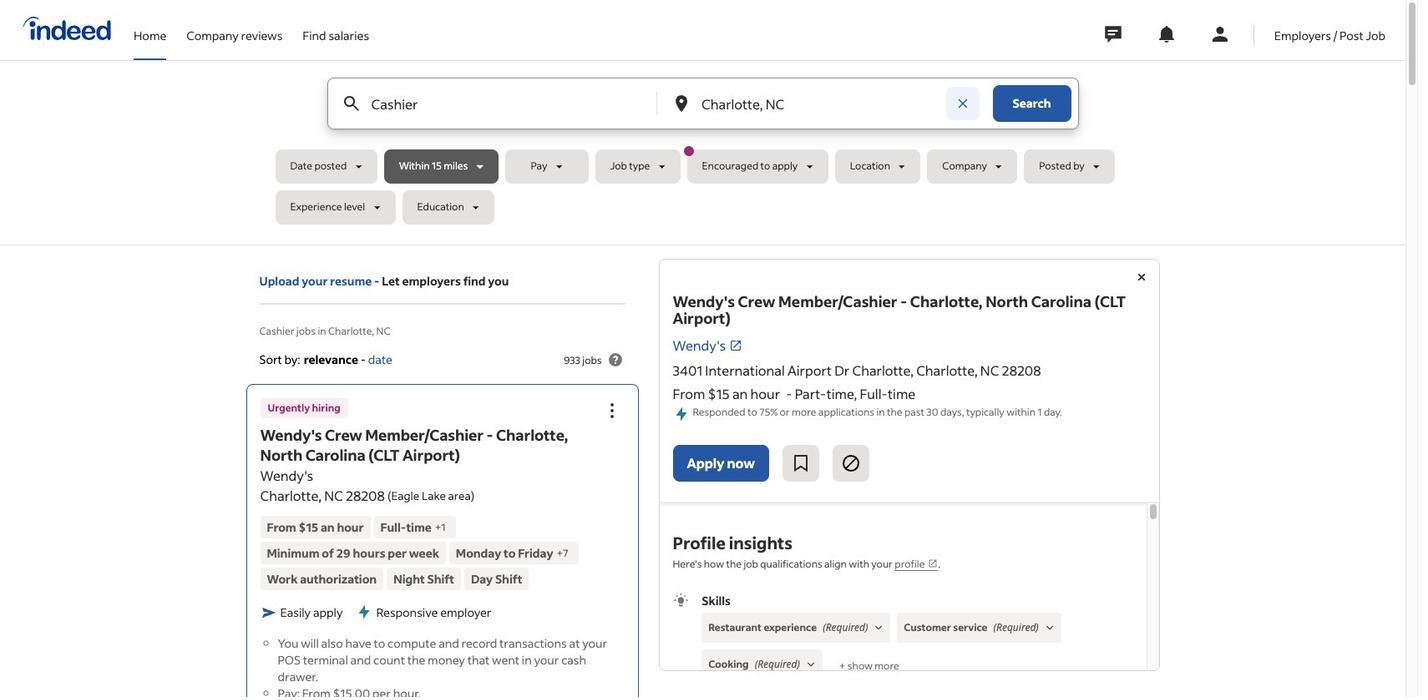 Task type: locate. For each thing, give the bounding box(es) containing it.
missing qualification image
[[872, 621, 887, 636], [804, 658, 819, 673]]

wendy's (opens in a new tab) image
[[730, 339, 743, 352]]

0 horizontal spatial missing qualification image
[[804, 658, 819, 673]]

help icon image
[[605, 350, 625, 370]]

None search field
[[275, 78, 1131, 231]]

search: Job title, keywords, or company text field
[[368, 79, 629, 129]]

messages unread count 0 image
[[1103, 18, 1124, 51]]

skills group
[[673, 592, 1133, 698]]

profile (opens in a new window) image
[[929, 559, 939, 569]]

1 vertical spatial missing qualification image
[[804, 658, 819, 673]]

close job details image
[[1132, 267, 1152, 287]]

Edit location text field
[[698, 79, 946, 129]]

1 horizontal spatial missing qualification image
[[872, 621, 887, 636]]

save this job image
[[791, 454, 811, 474]]



Task type: describe. For each thing, give the bounding box(es) containing it.
job actions for wendy's crew member/cashier - charlotte, north carolina (clt airport) is collapsed image
[[602, 401, 622, 421]]

account image
[[1210, 24, 1230, 44]]

missing qualification image
[[1042, 621, 1058, 636]]

clear location input image
[[954, 95, 971, 112]]

notifications unread count 0 image
[[1157, 24, 1177, 44]]

not interested image
[[841, 454, 861, 474]]

0 vertical spatial missing qualification image
[[872, 621, 887, 636]]



Task type: vqa. For each thing, say whether or not it's contained in the screenshot.
Search suggestions "LIST BOX"
no



